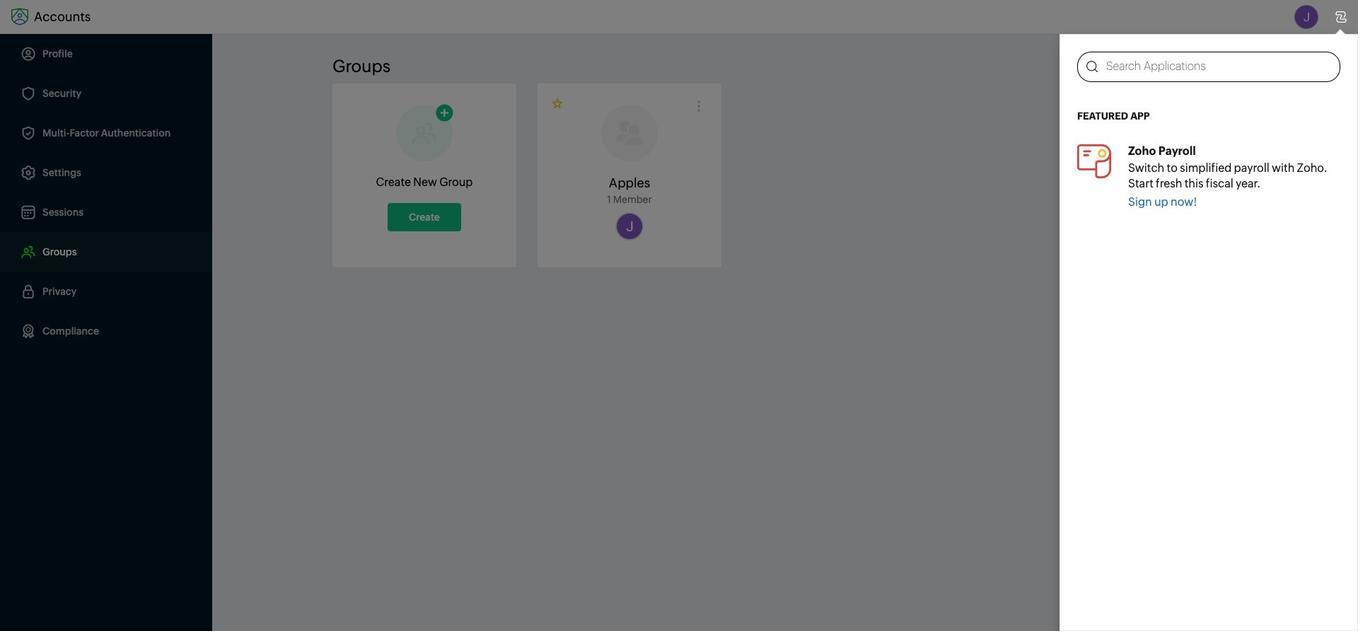 Task type: vqa. For each thing, say whether or not it's contained in the screenshot.
can
no



Task type: locate. For each thing, give the bounding box(es) containing it.
makeprimary image
[[552, 98, 565, 110]]



Task type: describe. For each thing, give the bounding box(es) containing it.
zoho payroll image
[[1078, 144, 1112, 178]]

Search Applications text field
[[1099, 52, 1341, 81]]



